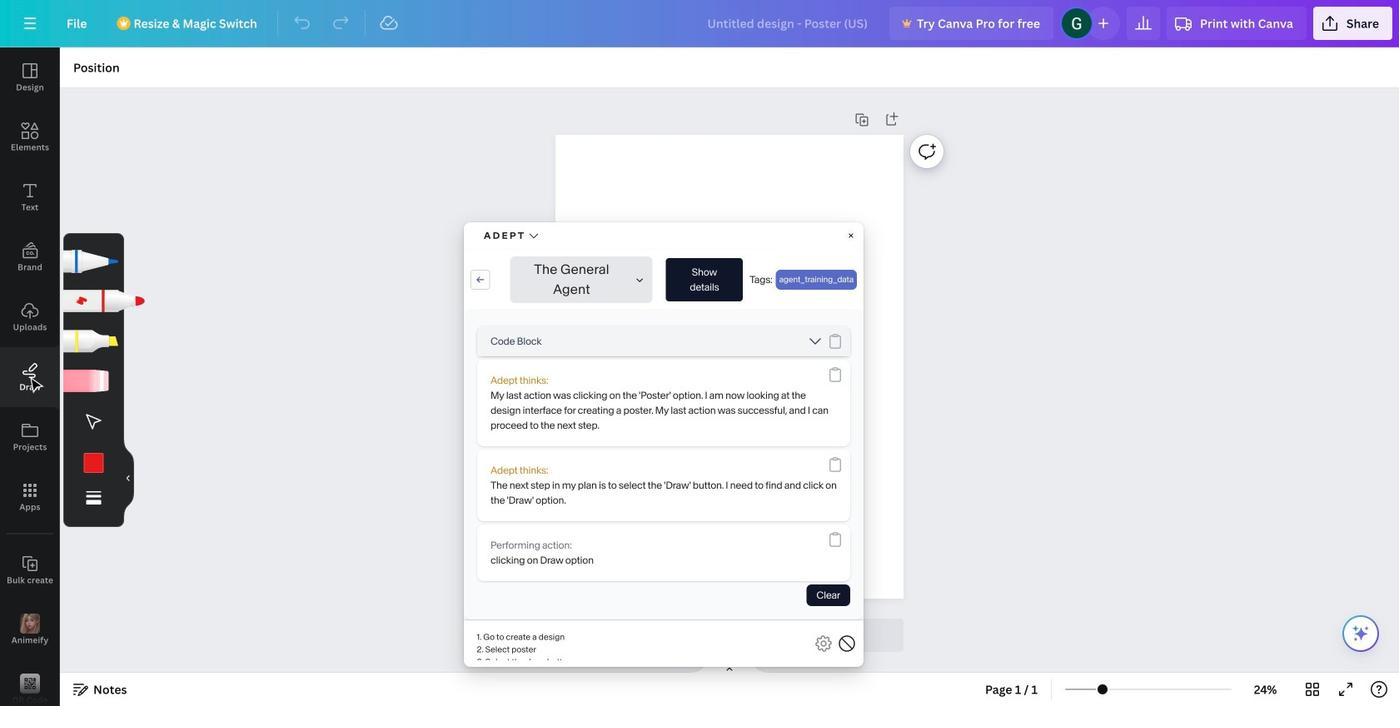 Task type: locate. For each thing, give the bounding box(es) containing it.
#e7191f image
[[84, 453, 104, 473], [84, 453, 104, 473]]



Task type: vqa. For each thing, say whether or not it's contained in the screenshot.
Mobile Video image
no



Task type: describe. For each thing, give the bounding box(es) containing it.
show pages image
[[690, 661, 770, 675]]

side panel tab list
[[0, 47, 60, 706]]

hide image
[[123, 438, 134, 518]]

canva assistant image
[[1351, 624, 1371, 644]]

Design title text field
[[694, 7, 883, 40]]

main menu bar
[[0, 0, 1399, 47]]

Zoom button
[[1238, 676, 1293, 703]]



